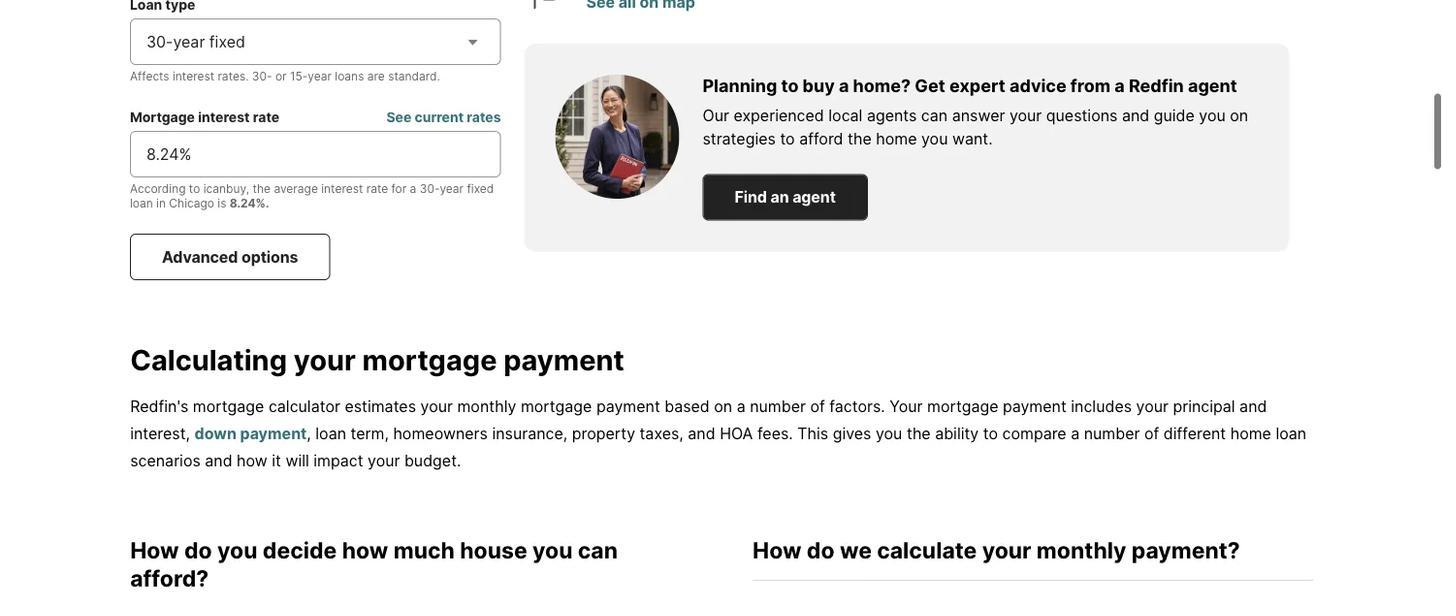 Task type: describe. For each thing, give the bounding box(es) containing it.
see
[[387, 109, 412, 126]]

1 horizontal spatial loan
[[316, 425, 346, 444]]

gives
[[833, 425, 872, 444]]

from
[[1071, 75, 1111, 97]]

15-
[[290, 69, 308, 83]]

taxes,
[[640, 425, 684, 444]]

1 horizontal spatial agent
[[1189, 75, 1238, 97]]

2 horizontal spatial loan
[[1276, 425, 1307, 444]]

in
[[156, 197, 166, 211]]

advanced
[[162, 248, 238, 267]]

mortgage up down
[[193, 398, 264, 417]]

mortgage
[[130, 109, 195, 126]]

mortgage up estimates
[[363, 344, 497, 377]]

find an agent
[[735, 188, 836, 207]]

down payment link
[[195, 425, 307, 444]]

home inside our experienced local agents can answer your questions and guide you on strategies to afford the home you want.
[[877, 130, 918, 149]]

an
[[771, 188, 789, 207]]

how inside , loan term, homeowners insurance, property taxes, and hoa fees. this gives you the ability to compare a number of different home loan scenarios and how it will impact your budget.
[[237, 452, 268, 471]]

the inside "according to icanbuy, the average interest rate for a 30-year fixed loan in chicago is 8.24 %."
[[253, 182, 271, 196]]

mortgage up ability
[[928, 398, 999, 417]]

buy
[[803, 75, 835, 97]]

this
[[798, 425, 829, 444]]

affects
[[130, 69, 169, 83]]

and down down
[[205, 452, 233, 471]]

number inside , loan term, homeowners insurance, property taxes, and hoa fees. this gives you the ability to compare a number of different home loan scenarios and how it will impact your budget.
[[1085, 425, 1141, 444]]

hoa
[[720, 425, 753, 444]]

want.
[[953, 130, 993, 149]]

see current rates link
[[387, 107, 501, 128]]

a inside redfin's mortgage calculator estimates your monthly mortgage payment based on a number of factors. your mortgage payment includes your principal and interest,
[[737, 398, 746, 417]]

home?
[[854, 75, 911, 97]]

planning
[[703, 75, 778, 97]]

current
[[415, 109, 464, 126]]

advanced options
[[162, 248, 298, 267]]

local
[[829, 107, 863, 126]]

you right guide on the top right of page
[[1200, 107, 1226, 126]]

0 vertical spatial rate
[[253, 109, 280, 126]]

affects interest rates. 30- or 15-year loans are standard.
[[130, 69, 440, 83]]

afford
[[800, 130, 844, 149]]

8.24
[[230, 197, 256, 211]]

you right house
[[533, 537, 573, 565]]

interest,
[[130, 425, 190, 444]]

mortgage up insurance,
[[521, 398, 592, 417]]

you left decide
[[217, 537, 258, 565]]

can inside how do you decide how much house you can afford?
[[578, 537, 618, 565]]

includes
[[1072, 398, 1133, 417]]

decide
[[263, 537, 337, 565]]

your up different
[[1137, 398, 1169, 417]]

according
[[130, 182, 186, 196]]

a inside "according to icanbuy, the average interest rate for a 30-year fixed loan in chicago is 8.24 %."
[[410, 182, 417, 196]]

a inside , loan term, homeowners insurance, property taxes, and hoa fees. this gives you the ability to compare a number of different home loan scenarios and how it will impact your budget.
[[1071, 425, 1080, 444]]

estimates
[[345, 398, 416, 417]]

options
[[242, 248, 298, 267]]

afford?
[[130, 565, 209, 592]]

scenarios
[[130, 452, 201, 471]]

yard sign icon image
[[524, 0, 571, 15]]

factors.
[[830, 398, 886, 417]]

to left buy
[[782, 75, 799, 97]]

average
[[274, 182, 318, 196]]

mortgage interest rate
[[130, 109, 280, 126]]

how for how do you decide how much house you can afford?
[[130, 537, 179, 565]]

term,
[[351, 425, 389, 444]]

rates
[[467, 109, 501, 126]]

%.
[[256, 197, 269, 211]]

much
[[394, 537, 455, 565]]

we
[[840, 537, 872, 565]]

questions
[[1047, 107, 1118, 126]]

calculating your mortgage payment
[[130, 344, 625, 377]]

down payment
[[195, 425, 307, 444]]

guide
[[1154, 107, 1195, 126]]

yard sign icon element
[[524, 0, 571, 21]]

calculating
[[130, 344, 287, 377]]

expert
[[950, 75, 1006, 97]]

payment up it
[[240, 425, 307, 444]]

how for how do we calculate your monthly payment?
[[753, 537, 802, 565]]

agent inside button
[[793, 188, 836, 207]]

a right from
[[1115, 75, 1125, 97]]

different
[[1164, 425, 1227, 444]]

and inside redfin's mortgage calculator estimates your monthly mortgage payment based on a number of factors. your mortgage payment includes your principal and interest,
[[1240, 398, 1268, 417]]

to inside "according to icanbuy, the average interest rate for a 30-year fixed loan in chicago is 8.24 %."
[[189, 182, 200, 196]]

30-year fixed
[[146, 33, 245, 51]]

how do you decide how much house you can afford?
[[130, 537, 618, 592]]

monthly for payment?
[[1037, 537, 1127, 565]]

or
[[275, 69, 287, 83]]

are
[[368, 69, 385, 83]]

loan inside "according to icanbuy, the average interest rate for a 30-year fixed loan in chicago is 8.24 %."
[[130, 197, 153, 211]]

calculate
[[877, 537, 977, 565]]

your right calculate
[[983, 537, 1032, 565]]

,
[[307, 425, 311, 444]]

advanced options button
[[130, 234, 330, 281]]

chicago
[[169, 197, 214, 211]]

find an agent button
[[703, 175, 868, 221]]

on inside redfin's mortgage calculator estimates your monthly mortgage payment based on a number of factors. your mortgage payment includes your principal and interest,
[[714, 398, 733, 417]]

how do we calculate your monthly payment?
[[753, 537, 1241, 565]]

monthly for mortgage
[[457, 398, 517, 417]]



Task type: vqa. For each thing, say whether or not it's contained in the screenshot.
right the loan
yes



Task type: locate. For each thing, give the bounding box(es) containing it.
and down redfin
[[1123, 107, 1150, 126]]

your
[[1010, 107, 1042, 126], [294, 344, 356, 377], [421, 398, 453, 417], [1137, 398, 1169, 417], [368, 452, 400, 471], [983, 537, 1032, 565]]

interest for affects
[[173, 69, 214, 83]]

0 horizontal spatial monthly
[[457, 398, 517, 417]]

redfin
[[1129, 75, 1185, 97]]

to
[[782, 75, 799, 97], [781, 130, 795, 149], [189, 182, 200, 196], [984, 425, 999, 444]]

0 vertical spatial number
[[750, 398, 806, 417]]

0 horizontal spatial of
[[811, 398, 826, 417]]

2 vertical spatial year
[[440, 182, 464, 196]]

strategies
[[703, 130, 776, 149]]

1 vertical spatial can
[[578, 537, 618, 565]]

year right for
[[440, 182, 464, 196]]

0 horizontal spatial can
[[578, 537, 618, 565]]

30- up the affects
[[146, 33, 173, 51]]

home down "agents"
[[877, 130, 918, 149]]

you inside , loan term, homeowners insurance, property taxes, and hoa fees. this gives you the ability to compare a number of different home loan scenarios and how it will impact your budget.
[[876, 425, 903, 444]]

fixed down rates
[[467, 182, 494, 196]]

1 vertical spatial interest
[[198, 109, 250, 126]]

0 vertical spatial agent
[[1189, 75, 1238, 97]]

principal
[[1174, 398, 1236, 417]]

1 horizontal spatial on
[[1231, 107, 1249, 126]]

on up hoa
[[714, 398, 733, 417]]

planning to buy a home? get expert advice from a redfin agent
[[703, 75, 1238, 97]]

1 horizontal spatial how
[[342, 537, 389, 565]]

monthly
[[457, 398, 517, 417], [1037, 537, 1127, 565]]

is
[[218, 197, 227, 211]]

2 horizontal spatial year
[[440, 182, 464, 196]]

loan left in
[[130, 197, 153, 211]]

2 do from the left
[[807, 537, 835, 565]]

your inside our experienced local agents can answer your questions and guide you on strategies to afford the home you want.
[[1010, 107, 1042, 126]]

of up this
[[811, 398, 826, 417]]

fixed up rates.
[[209, 33, 245, 51]]

0 horizontal spatial year
[[173, 33, 205, 51]]

icanbuy,
[[203, 182, 249, 196]]

get
[[915, 75, 946, 97]]

number inside redfin's mortgage calculator estimates your monthly mortgage payment based on a number of factors. your mortgage payment includes your principal and interest,
[[750, 398, 806, 417]]

how left much
[[342, 537, 389, 565]]

and right principal
[[1240, 398, 1268, 417]]

30-
[[146, 33, 173, 51], [252, 69, 272, 83], [420, 182, 440, 196]]

the inside our experienced local agents can answer your questions and guide you on strategies to afford the home you want.
[[848, 130, 872, 149]]

agents
[[867, 107, 917, 126]]

1 vertical spatial home
[[1231, 425, 1272, 444]]

rate inside "according to icanbuy, the average interest rate for a 30-year fixed loan in chicago is 8.24 %."
[[366, 182, 388, 196]]

down
[[195, 425, 237, 444]]

do inside how do you decide how much house you can afford?
[[184, 537, 212, 565]]

0 vertical spatial home
[[877, 130, 918, 149]]

1 horizontal spatial of
[[1145, 425, 1160, 444]]

1 vertical spatial monthly
[[1037, 537, 1127, 565]]

to inside , loan term, homeowners insurance, property taxes, and hoa fees. this gives you the ability to compare a number of different home loan scenarios and how it will impact your budget.
[[984, 425, 999, 444]]

fees.
[[758, 425, 794, 444]]

your down term,
[[368, 452, 400, 471]]

1 horizontal spatial home
[[1231, 425, 1272, 444]]

of inside redfin's mortgage calculator estimates your monthly mortgage payment based on a number of factors. your mortgage payment includes your principal and interest,
[[811, 398, 826, 417]]

how inside how do you decide how much house you can afford?
[[342, 537, 389, 565]]

interest right average on the top left
[[321, 182, 363, 196]]

do
[[184, 537, 212, 565], [807, 537, 835, 565]]

1 horizontal spatial how
[[753, 537, 802, 565]]

1 vertical spatial number
[[1085, 425, 1141, 444]]

2 vertical spatial interest
[[321, 182, 363, 196]]

can inside our experienced local agents can answer your questions and guide you on strategies to afford the home you want.
[[922, 107, 948, 126]]

standard.
[[388, 69, 440, 83]]

0 horizontal spatial fixed
[[209, 33, 245, 51]]

0 horizontal spatial home
[[877, 130, 918, 149]]

number
[[750, 398, 806, 417], [1085, 425, 1141, 444]]

agent up guide on the top right of page
[[1189, 75, 1238, 97]]

the
[[848, 130, 872, 149], [253, 182, 271, 196], [907, 425, 931, 444]]

rate down 'or'
[[253, 109, 280, 126]]

payment up insurance,
[[504, 344, 625, 377]]

answer
[[953, 107, 1006, 126]]

rates.
[[218, 69, 249, 83]]

payment?
[[1132, 537, 1241, 565]]

0 horizontal spatial on
[[714, 398, 733, 417]]

1 vertical spatial of
[[1145, 425, 1160, 444]]

0 horizontal spatial how
[[237, 452, 268, 471]]

0 vertical spatial 30-
[[146, 33, 173, 51]]

1 horizontal spatial year
[[308, 69, 332, 83]]

0 vertical spatial how
[[237, 452, 268, 471]]

interest for mortgage
[[198, 109, 250, 126]]

agent image
[[555, 75, 680, 199]]

1 horizontal spatial the
[[848, 130, 872, 149]]

interest down rates.
[[198, 109, 250, 126]]

30- right for
[[420, 182, 440, 196]]

and inside our experienced local agents can answer your questions and guide you on strategies to afford the home you want.
[[1123, 107, 1150, 126]]

1 vertical spatial fixed
[[467, 182, 494, 196]]

1 vertical spatial the
[[253, 182, 271, 196]]

experienced
[[734, 107, 825, 126]]

do left we
[[807, 537, 835, 565]]

loan right different
[[1276, 425, 1307, 444]]

compare
[[1003, 425, 1067, 444]]

your inside , loan term, homeowners insurance, property taxes, and hoa fees. this gives you the ability to compare a number of different home loan scenarios and how it will impact your budget.
[[368, 452, 400, 471]]

rate
[[253, 109, 280, 126], [366, 182, 388, 196]]

how
[[237, 452, 268, 471], [342, 537, 389, 565]]

how inside how do you decide how much house you can afford?
[[130, 537, 179, 565]]

30- inside "according to icanbuy, the average interest rate for a 30-year fixed loan in chicago is 8.24 %."
[[420, 182, 440, 196]]

to down experienced
[[781, 130, 795, 149]]

and
[[1123, 107, 1150, 126], [1240, 398, 1268, 417], [688, 425, 716, 444], [205, 452, 233, 471]]

None text field
[[146, 143, 485, 166]]

, loan term, homeowners insurance, property taxes, and hoa fees. this gives you the ability to compare a number of different home loan scenarios and how it will impact your budget.
[[130, 425, 1307, 471]]

the down your
[[907, 425, 931, 444]]

0 vertical spatial monthly
[[457, 398, 517, 417]]

for
[[392, 182, 407, 196]]

0 vertical spatial on
[[1231, 107, 1249, 126]]

1 horizontal spatial number
[[1085, 425, 1141, 444]]

1 how from the left
[[130, 537, 179, 565]]

the down local
[[848, 130, 872, 149]]

0 horizontal spatial 30-
[[146, 33, 173, 51]]

how
[[130, 537, 179, 565], [753, 537, 802, 565]]

interest down the 30-year fixed
[[173, 69, 214, 83]]

will
[[286, 452, 309, 471]]

2 horizontal spatial the
[[907, 425, 931, 444]]

fixed inside "according to icanbuy, the average interest rate for a 30-year fixed loan in chicago is 8.24 %."
[[467, 182, 494, 196]]

payment up property
[[597, 398, 661, 417]]

of left different
[[1145, 425, 1160, 444]]

home down principal
[[1231, 425, 1272, 444]]

home inside , loan term, homeowners insurance, property taxes, and hoa fees. this gives you the ability to compare a number of different home loan scenarios and how it will impact your budget.
[[1231, 425, 1272, 444]]

year inside "according to icanbuy, the average interest rate for a 30-year fixed loan in chicago is 8.24 %."
[[440, 182, 464, 196]]

2 how from the left
[[753, 537, 802, 565]]

based
[[665, 398, 710, 417]]

find
[[735, 188, 767, 207]]

the up the %.
[[253, 182, 271, 196]]

0 horizontal spatial rate
[[253, 109, 280, 126]]

a right for
[[410, 182, 417, 196]]

loan right ','
[[316, 425, 346, 444]]

0 vertical spatial fixed
[[209, 33, 245, 51]]

1 vertical spatial year
[[308, 69, 332, 83]]

a down includes
[[1071, 425, 1080, 444]]

1 horizontal spatial monthly
[[1037, 537, 1127, 565]]

1 horizontal spatial fixed
[[467, 182, 494, 196]]

1 vertical spatial rate
[[366, 182, 388, 196]]

of inside , loan term, homeowners insurance, property taxes, and hoa fees. this gives you the ability to compare a number of different home loan scenarios and how it will impact your budget.
[[1145, 425, 1160, 444]]

interest
[[173, 69, 214, 83], [198, 109, 250, 126], [321, 182, 363, 196]]

your down advice
[[1010, 107, 1042, 126]]

do for we
[[807, 537, 835, 565]]

fixed
[[209, 33, 245, 51], [467, 182, 494, 196]]

on right guide on the top right of page
[[1231, 107, 1249, 126]]

of
[[811, 398, 826, 417], [1145, 425, 1160, 444]]

on inside our experienced local agents can answer your questions and guide you on strategies to afford the home you want.
[[1231, 107, 1249, 126]]

and down based
[[688, 425, 716, 444]]

0 vertical spatial year
[[173, 33, 205, 51]]

redfin's
[[130, 398, 189, 417]]

0 vertical spatial interest
[[173, 69, 214, 83]]

the inside , loan term, homeowners insurance, property taxes, and hoa fees. this gives you the ability to compare a number of different home loan scenarios and how it will impact your budget.
[[907, 425, 931, 444]]

1 horizontal spatial do
[[807, 537, 835, 565]]

budget.
[[405, 452, 461, 471]]

house
[[460, 537, 528, 565]]

1 vertical spatial 30-
[[252, 69, 272, 83]]

ability
[[936, 425, 979, 444]]

1 vertical spatial on
[[714, 398, 733, 417]]

a right buy
[[839, 75, 849, 97]]

1 horizontal spatial can
[[922, 107, 948, 126]]

how left it
[[237, 452, 268, 471]]

you down your
[[876, 425, 903, 444]]

do for you
[[184, 537, 212, 565]]

you left want.
[[922, 130, 948, 149]]

see current rates
[[387, 109, 501, 126]]

impact
[[314, 452, 363, 471]]

rate left for
[[366, 182, 388, 196]]

loans
[[335, 69, 364, 83]]

according to icanbuy, the average interest rate for a 30-year fixed loan in chicago is 8.24 %.
[[130, 182, 494, 211]]

2 vertical spatial the
[[907, 425, 931, 444]]

0 horizontal spatial agent
[[793, 188, 836, 207]]

homeowners
[[393, 425, 488, 444]]

year left loans
[[308, 69, 332, 83]]

calculator
[[269, 398, 341, 417]]

to inside our experienced local agents can answer your questions and guide you on strategies to afford the home you want.
[[781, 130, 795, 149]]

1 horizontal spatial 30-
[[252, 69, 272, 83]]

0 vertical spatial the
[[848, 130, 872, 149]]

your
[[890, 398, 923, 417]]

number up fees.
[[750, 398, 806, 417]]

2 vertical spatial 30-
[[420, 182, 440, 196]]

0 horizontal spatial loan
[[130, 197, 153, 211]]

1 vertical spatial agent
[[793, 188, 836, 207]]

monthly inside redfin's mortgage calculator estimates your monthly mortgage payment based on a number of factors. your mortgage payment includes your principal and interest,
[[457, 398, 517, 417]]

your up homeowners
[[421, 398, 453, 417]]

agent
[[1189, 75, 1238, 97], [793, 188, 836, 207]]

0 horizontal spatial number
[[750, 398, 806, 417]]

how up afford?
[[130, 537, 179, 565]]

home
[[877, 130, 918, 149], [1231, 425, 1272, 444]]

agent right an
[[793, 188, 836, 207]]

advice
[[1010, 75, 1067, 97]]

1 do from the left
[[184, 537, 212, 565]]

30- left 'or'
[[252, 69, 272, 83]]

payment up compare
[[1003, 398, 1067, 417]]

0 horizontal spatial the
[[253, 182, 271, 196]]

property
[[572, 425, 636, 444]]

it
[[272, 452, 281, 471]]

redfin's mortgage calculator estimates your monthly mortgage payment based on a number of factors. your mortgage payment includes your principal and interest,
[[130, 398, 1268, 444]]

a up hoa
[[737, 398, 746, 417]]

loan
[[130, 197, 153, 211], [316, 425, 346, 444], [1276, 425, 1307, 444]]

you
[[1200, 107, 1226, 126], [922, 130, 948, 149], [876, 425, 903, 444], [217, 537, 258, 565], [533, 537, 573, 565]]

how left we
[[753, 537, 802, 565]]

to right ability
[[984, 425, 999, 444]]

1 horizontal spatial rate
[[366, 182, 388, 196]]

insurance,
[[492, 425, 568, 444]]

mortgage
[[363, 344, 497, 377], [193, 398, 264, 417], [521, 398, 592, 417], [928, 398, 999, 417]]

to up chicago
[[189, 182, 200, 196]]

your up calculator
[[294, 344, 356, 377]]

year up mortgage interest rate
[[173, 33, 205, 51]]

2 horizontal spatial 30-
[[420, 182, 440, 196]]

do up afford?
[[184, 537, 212, 565]]

0 vertical spatial can
[[922, 107, 948, 126]]

year
[[173, 33, 205, 51], [308, 69, 332, 83], [440, 182, 464, 196]]

our
[[703, 107, 730, 126]]

number down includes
[[1085, 425, 1141, 444]]

0 vertical spatial of
[[811, 398, 826, 417]]

interest inside "according to icanbuy, the average interest rate for a 30-year fixed loan in chicago is 8.24 %."
[[321, 182, 363, 196]]

0 horizontal spatial how
[[130, 537, 179, 565]]

0 horizontal spatial do
[[184, 537, 212, 565]]

our experienced local agents can answer your questions and guide you on strategies to afford the home you want.
[[703, 107, 1249, 149]]

1 vertical spatial how
[[342, 537, 389, 565]]



